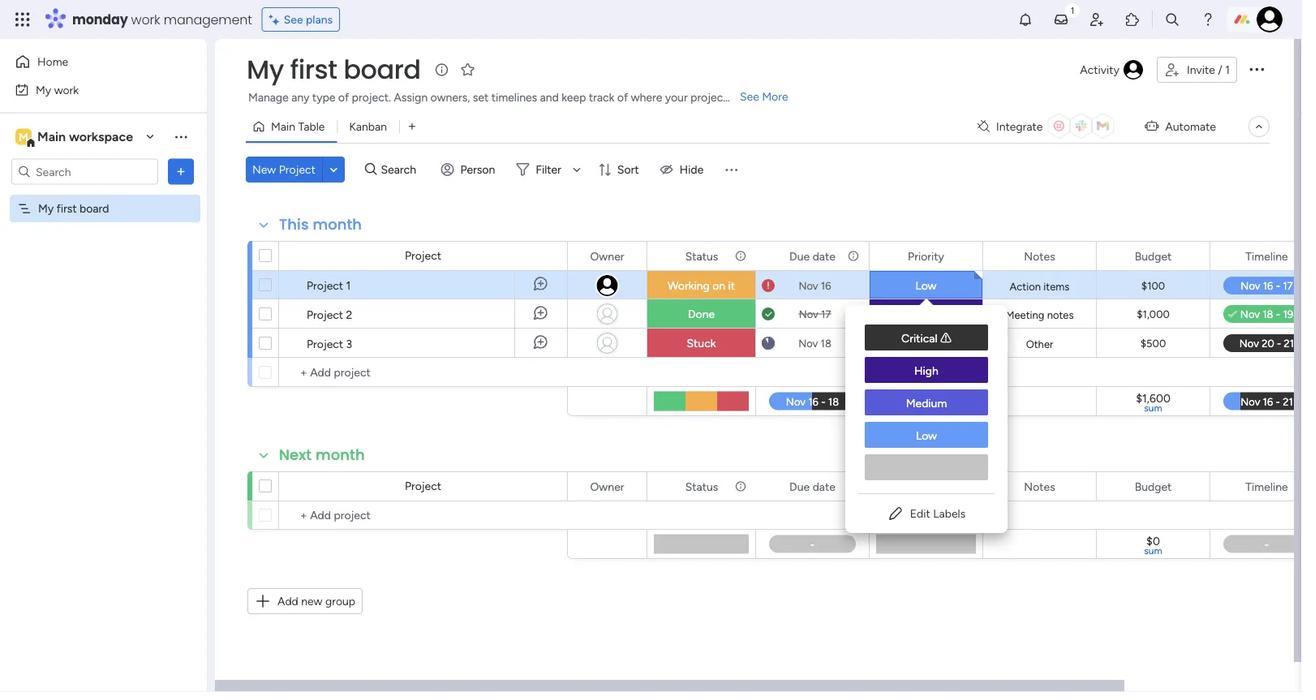 Task type: describe. For each thing, give the bounding box(es) containing it.
set
[[473, 90, 489, 104]]

18
[[821, 337, 831, 350]]

2 date from the top
[[813, 479, 836, 493]]

$0
[[1146, 534, 1160, 548]]

manage
[[248, 90, 289, 104]]

dapulse checkmark sign image
[[1228, 305, 1237, 325]]

keep
[[562, 90, 586, 104]]

project.
[[352, 90, 391, 104]]

arrow down image
[[567, 160, 586, 179]]

Search field
[[377, 158, 426, 181]]

high inside high option
[[914, 364, 939, 378]]

board inside list box
[[80, 202, 109, 215]]

My first board field
[[243, 52, 425, 88]]

main for main workspace
[[37, 129, 66, 144]]

$500
[[1140, 337, 1166, 350]]

0 horizontal spatial option
[[0, 194, 207, 197]]

1 medium from the top
[[906, 336, 947, 350]]

invite / 1
[[1187, 63, 1230, 77]]

hide
[[680, 163, 704, 176]]

1 inside button
[[1225, 63, 1230, 77]]

work for my
[[54, 83, 79, 97]]

invite
[[1187, 63, 1215, 77]]

assign
[[394, 90, 428, 104]]

manage any type of project. assign owners, set timelines and keep track of where your project stands.
[[248, 90, 766, 104]]

1 horizontal spatial my first board
[[247, 52, 421, 88]]

critical
[[901, 331, 937, 345]]

activity button
[[1074, 57, 1150, 83]]

1 priority from the top
[[908, 249, 944, 263]]

show board description image
[[432, 62, 452, 78]]

my inside "button"
[[36, 83, 51, 97]]

integrate
[[996, 120, 1043, 133]]

working
[[668, 279, 710, 292]]

monday work management
[[72, 10, 252, 28]]

inbox image
[[1053, 11, 1069, 28]]

see more
[[740, 90, 788, 103]]

john smith image
[[1257, 6, 1283, 32]]

1 image
[[1065, 1, 1080, 19]]

my work button
[[10, 77, 174, 103]]

1 budget field from the top
[[1131, 247, 1176, 265]]

apps image
[[1124, 11, 1141, 28]]

meeting notes
[[1006, 308, 1074, 321]]

1 vertical spatial 1
[[346, 278, 351, 292]]

options image
[[173, 163, 189, 180]]

select product image
[[15, 11, 31, 28]]

/
[[1218, 63, 1222, 77]]

type
[[312, 90, 335, 104]]

this
[[279, 214, 309, 235]]

project 3
[[307, 337, 352, 350]]

due for 1st due date field from the top
[[789, 249, 810, 263]]

1 date from the top
[[813, 249, 836, 263]]

group
[[325, 594, 355, 608]]

project inside button
[[279, 163, 315, 176]]

and
[[540, 90, 559, 104]]

nov for nov 17
[[799, 307, 818, 320]]

project
[[691, 90, 727, 104]]

high option
[[865, 357, 988, 383]]

track
[[589, 90, 614, 104]]

2 owner field from the top
[[586, 477, 628, 495]]

my first board list box
[[0, 191, 207, 441]]

angle down image
[[330, 163, 338, 176]]

Search in workspace field
[[34, 162, 135, 181]]

my inside list box
[[38, 202, 54, 215]]

see for see plans
[[284, 13, 303, 26]]

1 due date from the top
[[789, 249, 836, 263]]

medium inside option
[[906, 396, 947, 410]]

add new group button
[[247, 588, 363, 614]]

2 budget field from the top
[[1131, 477, 1176, 495]]

invite / 1 button
[[1157, 57, 1237, 83]]

This month field
[[275, 214, 366, 235]]

sum for $1,600
[[1144, 402, 1162, 414]]

2 timeline field from the top
[[1242, 477, 1292, 495]]

my up "manage" on the top left
[[247, 52, 284, 88]]

1 + add project text field from the top
[[287, 363, 560, 382]]

$1,600
[[1136, 391, 1171, 405]]

edit
[[910, 507, 930, 520]]

3
[[346, 337, 352, 350]]

add view image
[[409, 121, 415, 132]]

⚠️️
[[940, 331, 952, 345]]

new project button
[[246, 157, 322, 183]]

on
[[712, 279, 725, 292]]

column information image for 1st due date field from the top
[[847, 249, 860, 262]]

see plans button
[[262, 7, 340, 32]]

more
[[762, 90, 788, 103]]

action
[[1010, 280, 1041, 293]]

where
[[631, 90, 662, 104]]

v2 search image
[[365, 160, 377, 179]]

collapse board header image
[[1253, 120, 1266, 133]]

1 priority field from the top
[[904, 247, 948, 265]]

1 timeline from the top
[[1246, 249, 1288, 263]]

$0 sum
[[1144, 534, 1162, 557]]

menu image
[[723, 161, 739, 178]]

column information image for second status field from the bottom
[[734, 249, 747, 262]]

2 priority field from the top
[[904, 477, 948, 495]]

1 status field from the top
[[681, 247, 722, 265]]

main table
[[271, 120, 325, 133]]

work for monday
[[131, 10, 160, 28]]

1 timeline field from the top
[[1242, 247, 1292, 265]]

other
[[1026, 337, 1053, 350]]

$1,000
[[1137, 308, 1170, 321]]

dapulse integrations image
[[978, 120, 990, 133]]

your
[[665, 90, 688, 104]]

sort button
[[591, 157, 649, 183]]

17
[[821, 307, 831, 320]]

table
[[298, 120, 325, 133]]

automate
[[1165, 120, 1216, 133]]

2 timeline from the top
[[1246, 479, 1288, 493]]

home
[[37, 55, 68, 69]]

meeting
[[1006, 308, 1045, 321]]

2 of from the left
[[617, 90, 628, 104]]

due for 1st due date field from the bottom of the page
[[789, 479, 810, 493]]

kanban
[[349, 120, 387, 133]]

$100
[[1141, 279, 1165, 292]]

nov 17
[[799, 307, 831, 320]]

see for see more
[[740, 90, 759, 103]]

critical ⚠️️ option
[[865, 325, 988, 350]]



Task type: locate. For each thing, give the bounding box(es) containing it.
Next month field
[[275, 445, 369, 466]]

critical ⚠️️
[[901, 331, 952, 345]]

work
[[131, 10, 160, 28], [54, 83, 79, 97]]

2 due from the top
[[789, 479, 810, 493]]

0 vertical spatial priority
[[908, 249, 944, 263]]

month for next month
[[316, 445, 365, 465]]

nov for nov 18
[[798, 337, 818, 350]]

project 2
[[307, 307, 352, 321]]

Status field
[[681, 247, 722, 265], [681, 477, 722, 495]]

sum inside $1,600 sum
[[1144, 402, 1162, 414]]

stands.
[[730, 90, 766, 104]]

main inside button
[[271, 120, 295, 133]]

main table button
[[246, 114, 337, 140]]

2 budget from the top
[[1135, 479, 1172, 493]]

working on it
[[668, 279, 735, 292]]

owners,
[[431, 90, 470, 104]]

see inside button
[[284, 13, 303, 26]]

first inside list box
[[57, 202, 77, 215]]

2 status field from the top
[[681, 477, 722, 495]]

0 vertical spatial my first board
[[247, 52, 421, 88]]

see
[[284, 13, 303, 26], [740, 90, 759, 103]]

see left 'more'
[[740, 90, 759, 103]]

0 vertical spatial owner field
[[586, 247, 628, 265]]

0 horizontal spatial my first board
[[38, 202, 109, 215]]

work right monday at top left
[[131, 10, 160, 28]]

main right workspace image
[[37, 129, 66, 144]]

0 vertical spatial priority field
[[904, 247, 948, 265]]

0 vertical spatial sum
[[1144, 402, 1162, 414]]

0 vertical spatial due
[[789, 249, 810, 263]]

new
[[301, 594, 322, 608]]

0 vertical spatial 1
[[1225, 63, 1230, 77]]

1 of from the left
[[338, 90, 349, 104]]

1 sum from the top
[[1144, 402, 1162, 414]]

1 horizontal spatial see
[[740, 90, 759, 103]]

1 vertical spatial low
[[916, 429, 937, 443]]

2 + add project text field from the top
[[287, 505, 560, 525]]

0 vertical spatial option
[[0, 194, 207, 197]]

first
[[290, 52, 337, 88], [57, 202, 77, 215]]

1 vertical spatial medium
[[906, 396, 947, 410]]

nov for nov 16
[[799, 279, 818, 292]]

16
[[821, 279, 831, 292]]

0 vertical spatial board
[[343, 52, 421, 88]]

2 low from the top
[[916, 429, 937, 443]]

low down medium option on the right of page
[[916, 429, 937, 443]]

next
[[279, 445, 312, 465]]

0 vertical spatial see
[[284, 13, 303, 26]]

Timeline field
[[1242, 247, 1292, 265], [1242, 477, 1292, 495]]

my work
[[36, 83, 79, 97]]

0 horizontal spatial main
[[37, 129, 66, 144]]

priority
[[908, 249, 944, 263], [908, 479, 944, 493]]

due
[[789, 249, 810, 263], [789, 479, 810, 493]]

notes
[[1024, 249, 1055, 263], [1024, 479, 1055, 493]]

main
[[271, 120, 295, 133], [37, 129, 66, 144]]

of right 'type'
[[338, 90, 349, 104]]

new project
[[252, 163, 315, 176]]

nov 16
[[799, 279, 831, 292]]

main workspace
[[37, 129, 133, 144]]

1 vertical spatial month
[[316, 445, 365, 465]]

1 vertical spatial priority
[[908, 479, 944, 493]]

activity
[[1080, 63, 1120, 77]]

new
[[252, 163, 276, 176]]

notes for first "notes" field from the top
[[1024, 249, 1055, 263]]

0 horizontal spatial board
[[80, 202, 109, 215]]

notes for 1st "notes" field from the bottom
[[1024, 479, 1055, 493]]

0 vertical spatial notes field
[[1020, 247, 1059, 265]]

main left table
[[271, 120, 295, 133]]

items
[[1044, 280, 1070, 293]]

labels
[[933, 507, 966, 520]]

1 notes field from the top
[[1020, 247, 1059, 265]]

board down "search in workspace" field
[[80, 202, 109, 215]]

1 horizontal spatial main
[[271, 120, 295, 133]]

1 nov from the top
[[799, 279, 818, 292]]

person button
[[434, 157, 505, 183]]

date
[[813, 249, 836, 263], [813, 479, 836, 493]]

0 vertical spatial budget
[[1135, 249, 1172, 263]]

board up project.
[[343, 52, 421, 88]]

work down home
[[54, 83, 79, 97]]

medium up the low option
[[906, 396, 947, 410]]

add
[[277, 594, 298, 608]]

done
[[688, 307, 715, 321]]

person
[[460, 163, 495, 176]]

0 vertical spatial month
[[313, 214, 362, 235]]

status for 1st status field from the bottom
[[685, 479, 718, 493]]

sum for $0
[[1144, 545, 1162, 557]]

workspace options image
[[173, 128, 189, 145]]

options image
[[1247, 59, 1266, 78]]

nov left 16
[[799, 279, 818, 292]]

board
[[343, 52, 421, 88], [80, 202, 109, 215]]

any
[[291, 90, 309, 104]]

medium option
[[865, 389, 988, 415]]

hide button
[[654, 157, 713, 183]]

high up critical ⚠️️ option
[[914, 307, 938, 321]]

see left plans
[[284, 13, 303, 26]]

1 status from the top
[[685, 249, 718, 263]]

1 vertical spatial timeline field
[[1242, 477, 1292, 495]]

3 nov from the top
[[798, 337, 818, 350]]

1 horizontal spatial first
[[290, 52, 337, 88]]

1 vertical spatial owner
[[590, 479, 624, 493]]

list box
[[845, 312, 1008, 493]]

1 right '/'
[[1225, 63, 1230, 77]]

1 horizontal spatial of
[[617, 90, 628, 104]]

2 notes field from the top
[[1020, 477, 1059, 495]]

project
[[279, 163, 315, 176], [405, 249, 441, 262], [307, 278, 343, 292], [307, 307, 343, 321], [307, 337, 343, 350], [405, 479, 441, 493]]

low inside option
[[916, 429, 937, 443]]

1 vertical spatial priority field
[[904, 477, 948, 495]]

1
[[1225, 63, 1230, 77], [346, 278, 351, 292]]

1 vertical spatial due date field
[[785, 477, 840, 495]]

1 due from the top
[[789, 249, 810, 263]]

invite members image
[[1089, 11, 1105, 28]]

Budget field
[[1131, 247, 1176, 265], [1131, 477, 1176, 495]]

0 horizontal spatial of
[[338, 90, 349, 104]]

1 vertical spatial owner field
[[586, 477, 628, 495]]

month inside field
[[313, 214, 362, 235]]

workspace selection element
[[15, 127, 135, 148]]

first up 'type'
[[290, 52, 337, 88]]

1 vertical spatial status field
[[681, 477, 722, 495]]

1 vertical spatial budget field
[[1131, 477, 1176, 495]]

0 horizontal spatial first
[[57, 202, 77, 215]]

1 vertical spatial + add project text field
[[287, 505, 560, 525]]

0 vertical spatial timeline
[[1246, 249, 1288, 263]]

1 vertical spatial budget
[[1135, 479, 1172, 493]]

1 horizontal spatial option
[[865, 454, 988, 480]]

low up critical ⚠️️ option
[[915, 279, 937, 292]]

main for main table
[[271, 120, 295, 133]]

1 low from the top
[[915, 279, 937, 292]]

0 horizontal spatial see
[[284, 13, 303, 26]]

month
[[313, 214, 362, 235], [316, 445, 365, 465]]

management
[[164, 10, 252, 28]]

0 vertical spatial owner
[[590, 249, 624, 263]]

due date
[[789, 249, 836, 263], [789, 479, 836, 493]]

my first board up 'type'
[[247, 52, 421, 88]]

0 vertical spatial timeline field
[[1242, 247, 1292, 265]]

1 budget from the top
[[1135, 249, 1172, 263]]

search everything image
[[1164, 11, 1180, 28]]

medium up high option
[[906, 336, 947, 350]]

option
[[0, 194, 207, 197], [865, 454, 988, 480]]

month for this month
[[313, 214, 362, 235]]

nov
[[799, 279, 818, 292], [799, 307, 818, 320], [798, 337, 818, 350]]

month inside field
[[316, 445, 365, 465]]

0 horizontal spatial work
[[54, 83, 79, 97]]

0 vertical spatial work
[[131, 10, 160, 28]]

notes
[[1047, 308, 1074, 321]]

1 horizontal spatial board
[[343, 52, 421, 88]]

Notes field
[[1020, 247, 1059, 265], [1020, 477, 1059, 495]]

add new group
[[277, 594, 355, 608]]

budget up $0
[[1135, 479, 1172, 493]]

0 vertical spatial low
[[915, 279, 937, 292]]

first down "search in workspace" field
[[57, 202, 77, 215]]

1 horizontal spatial 1
[[1225, 63, 1230, 77]]

workspace
[[69, 129, 133, 144]]

action items
[[1010, 280, 1070, 293]]

2
[[346, 307, 352, 321]]

1 owner from the top
[[590, 249, 624, 263]]

1 vertical spatial sum
[[1144, 545, 1162, 557]]

nov 18
[[798, 337, 831, 350]]

column information image
[[734, 249, 747, 262], [847, 249, 860, 262], [734, 480, 747, 493]]

edit labels
[[910, 507, 966, 520]]

2 due date from the top
[[789, 479, 836, 493]]

0 vertical spatial + add project text field
[[287, 363, 560, 382]]

1 vertical spatial nov
[[799, 307, 818, 320]]

filter
[[536, 163, 561, 176]]

v2 overdue deadline image
[[762, 278, 775, 293]]

1 vertical spatial due
[[789, 479, 810, 493]]

1 vertical spatial see
[[740, 90, 759, 103]]

status
[[685, 249, 718, 263], [685, 479, 718, 493]]

1 vertical spatial high
[[914, 364, 939, 378]]

0 vertical spatial status
[[685, 249, 718, 263]]

Priority field
[[904, 247, 948, 265], [904, 477, 948, 495]]

help image
[[1200, 11, 1216, 28]]

this month
[[279, 214, 362, 235]]

v2 done deadline image
[[762, 306, 775, 322]]

of
[[338, 90, 349, 104], [617, 90, 628, 104]]

list box containing critical ⚠️️
[[845, 312, 1008, 493]]

1 vertical spatial option
[[865, 454, 988, 480]]

high up medium option on the right of page
[[914, 364, 939, 378]]

2 status from the top
[[685, 479, 718, 493]]

Owner field
[[586, 247, 628, 265], [586, 477, 628, 495]]

my first board inside list box
[[38, 202, 109, 215]]

option down the low option
[[865, 454, 988, 480]]

my first board
[[247, 52, 421, 88], [38, 202, 109, 215]]

work inside "button"
[[54, 83, 79, 97]]

0 vertical spatial medium
[[906, 336, 947, 350]]

owner
[[590, 249, 624, 263], [590, 479, 624, 493]]

0 horizontal spatial 1
[[346, 278, 351, 292]]

home button
[[10, 49, 174, 75]]

2 medium from the top
[[906, 396, 947, 410]]

edit labels button
[[858, 501, 995, 527]]

of right track
[[617, 90, 628, 104]]

1 up the 2
[[346, 278, 351, 292]]

timeline
[[1246, 249, 1288, 263], [1246, 479, 1288, 493]]

month right next
[[316, 445, 365, 465]]

kanban button
[[337, 114, 399, 140]]

nov left 18
[[798, 337, 818, 350]]

0 vertical spatial due date
[[789, 249, 836, 263]]

0 vertical spatial notes
[[1024, 249, 1055, 263]]

0 vertical spatial nov
[[799, 279, 818, 292]]

1 vertical spatial first
[[57, 202, 77, 215]]

column information image for 1st status field from the bottom
[[734, 480, 747, 493]]

$1,600 sum
[[1136, 391, 1171, 414]]

1 horizontal spatial work
[[131, 10, 160, 28]]

1 vertical spatial board
[[80, 202, 109, 215]]

budget up $100
[[1135, 249, 1172, 263]]

budget
[[1135, 249, 1172, 263], [1135, 479, 1172, 493]]

workspace image
[[15, 128, 32, 146]]

1 vertical spatial notes
[[1024, 479, 1055, 493]]

low option
[[865, 422, 988, 448]]

option down "search in workspace" field
[[0, 194, 207, 197]]

2 notes from the top
[[1024, 479, 1055, 493]]

budget field up $0
[[1131, 477, 1176, 495]]

main inside workspace selection element
[[37, 129, 66, 144]]

stuck
[[687, 336, 716, 350]]

1 vertical spatial date
[[813, 479, 836, 493]]

project 1
[[307, 278, 351, 292]]

my down home
[[36, 83, 51, 97]]

0 vertical spatial due date field
[[785, 247, 840, 265]]

next month
[[279, 445, 365, 465]]

2 owner from the top
[[590, 479, 624, 493]]

see plans
[[284, 13, 333, 26]]

timelines
[[491, 90, 537, 104]]

status for second status field from the bottom
[[685, 249, 718, 263]]

+ Add project text field
[[287, 363, 560, 382], [287, 505, 560, 525]]

budget field up $100
[[1131, 247, 1176, 265]]

month right 'this'
[[313, 214, 362, 235]]

0 vertical spatial date
[[813, 249, 836, 263]]

add to favorites image
[[460, 61, 476, 77]]

1 owner field from the top
[[586, 247, 628, 265]]

autopilot image
[[1145, 115, 1159, 136]]

1 vertical spatial notes field
[[1020, 477, 1059, 495]]

0 vertical spatial budget field
[[1131, 247, 1176, 265]]

m
[[19, 130, 28, 144]]

monday
[[72, 10, 128, 28]]

0 vertical spatial high
[[914, 307, 938, 321]]

my down "search in workspace" field
[[38, 202, 54, 215]]

1 vertical spatial my first board
[[38, 202, 109, 215]]

see more link
[[738, 88, 790, 105]]

2 vertical spatial nov
[[798, 337, 818, 350]]

plans
[[306, 13, 333, 26]]

it
[[728, 279, 735, 292]]

0 vertical spatial status field
[[681, 247, 722, 265]]

2 priority from the top
[[908, 479, 944, 493]]

1 vertical spatial due date
[[789, 479, 836, 493]]

nov left 17
[[799, 307, 818, 320]]

my first board down "search in workspace" field
[[38, 202, 109, 215]]

1 due date field from the top
[[785, 247, 840, 265]]

filter button
[[510, 157, 586, 183]]

sum
[[1144, 402, 1162, 414], [1144, 545, 1162, 557]]

Due date field
[[785, 247, 840, 265], [785, 477, 840, 495]]

2 due date field from the top
[[785, 477, 840, 495]]

medium
[[906, 336, 947, 350], [906, 396, 947, 410]]

0 vertical spatial first
[[290, 52, 337, 88]]

sort
[[617, 163, 639, 176]]

1 notes from the top
[[1024, 249, 1055, 263]]

2 sum from the top
[[1144, 545, 1162, 557]]

1 vertical spatial work
[[54, 83, 79, 97]]

notifications image
[[1017, 11, 1034, 28]]

1 vertical spatial status
[[685, 479, 718, 493]]

2 nov from the top
[[799, 307, 818, 320]]

1 vertical spatial timeline
[[1246, 479, 1288, 493]]



Task type: vqa. For each thing, say whether or not it's contained in the screenshot.
"board" corresponding to When a
no



